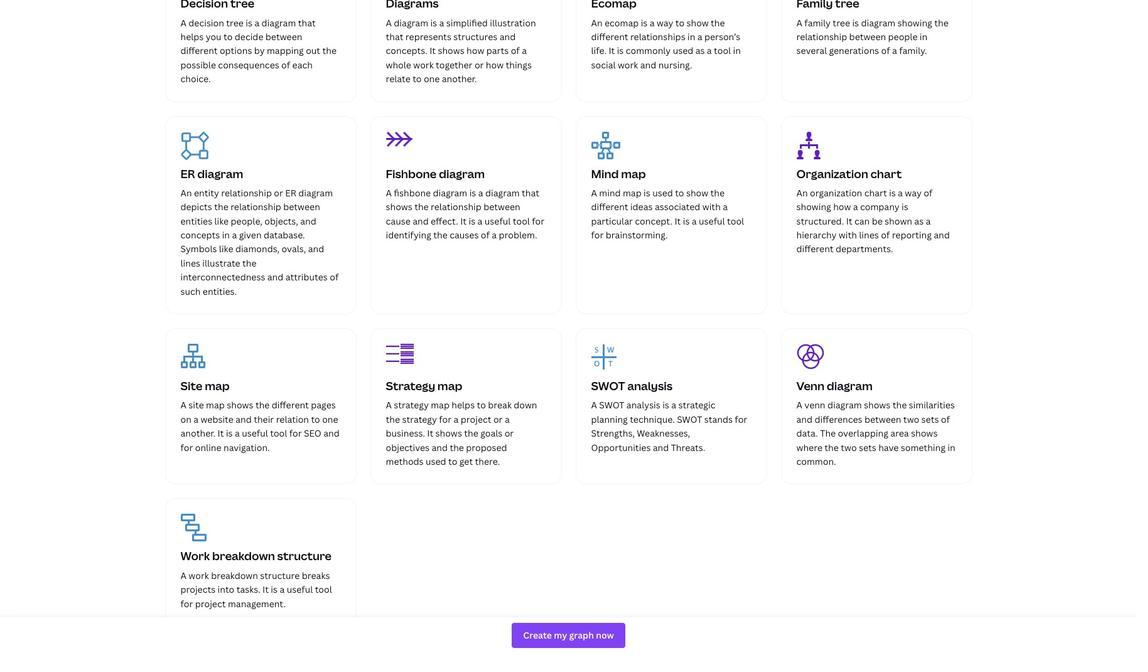 Task type: describe. For each thing, give the bounding box(es) containing it.
nursing.
[[659, 59, 693, 71]]

how inside the "organization chart an organization chart is a way of showing how a company is structured. it can be shown as a hierarchy with lines of reporting and different departments."
[[834, 201, 851, 213]]

1 vertical spatial swot
[[600, 400, 625, 412]]

decide
[[235, 31, 264, 43]]

stands
[[705, 414, 733, 426]]

causes
[[450, 229, 479, 241]]

between inside fishbone diagram a fishbone diagram is a diagram that shows the relationship between cause and effect. it is a useful tool for identifying the causes of a problem.
[[484, 201, 521, 213]]

relationship inside a family tree is diagram showing the relationship between people in several generations of a family.
[[797, 31, 848, 43]]

together
[[436, 59, 473, 71]]

projects
[[181, 584, 216, 596]]

proposed
[[466, 442, 507, 454]]

0 vertical spatial two
[[904, 414, 920, 426]]

organization
[[810, 187, 863, 199]]

effect.
[[431, 215, 458, 227]]

threats.
[[671, 442, 706, 454]]

useful inside site map a site map shows the different pages on a website and their relation to one another. it is a useful tool for seo and for online navigation.
[[242, 428, 268, 440]]

work inside a diagram is a simplified illustration that represents structures and concepts. it shows how parts of a whole work together or how things relate to one another.
[[414, 59, 434, 71]]

structured.
[[797, 215, 844, 227]]

pages
[[311, 400, 336, 412]]

the inside a decision tree is a diagram that helps you to decide between different options by mapping out the possible consequences of each choice.
[[323, 45, 337, 57]]

interconnectedness
[[181, 272, 265, 283]]

site map image
[[181, 344, 205, 369]]

can
[[855, 215, 870, 227]]

helps inside strategy map a strategy map helps to break down the strategy for a project or a business. it shows the goals or objectives and the proposed methods used to get there.
[[452, 400, 475, 412]]

a inside swot analysis a swot analysis is a strategic planning technique. swot stands for strengths, weaknesses, opportunities and threats.
[[591, 400, 597, 412]]

whole
[[386, 59, 411, 71]]

is inside site map a site map shows the different pages on a website and their relation to one another. it is a useful tool for seo and for online navigation.
[[226, 428, 233, 440]]

person's
[[705, 31, 741, 43]]

something
[[901, 442, 946, 454]]

for inside fishbone diagram a fishbone diagram is a diagram that shows the relationship between cause and effect. it is a useful tool for identifying the causes of a problem.
[[532, 215, 545, 227]]

or down break
[[494, 414, 503, 426]]

diamonds,
[[236, 243, 280, 255]]

tool inside fishbone diagram a fishbone diagram is a diagram that shows the relationship between cause and effect. it is a useful tool for identifying the causes of a problem.
[[513, 215, 530, 227]]

showing inside the "organization chart an organization chart is a way of showing how a company is structured. it can be shown as a hierarchy with lines of reporting and different departments."
[[797, 201, 832, 213]]

or inside er diagram an entity relationship or er diagram depicts the relationship between entities like people, objects, and concepts in a given database. symbols like diamonds, ovals, and lines illustrate the interconnectedness and attributes of such entities.
[[274, 187, 283, 199]]

life.
[[591, 45, 607, 57]]

a decision tree is a diagram that helps you to decide between different options by mapping out the possible consequences of each choice. link
[[166, 0, 356, 101]]

0 horizontal spatial sets
[[859, 442, 877, 454]]

relation
[[276, 414, 309, 426]]

to inside a decision tree is a diagram that helps you to decide between different options by mapping out the possible consequences of each choice.
[[224, 31, 233, 43]]

each
[[292, 59, 313, 71]]

tree for decision
[[226, 17, 244, 29]]

such
[[181, 286, 201, 298]]

er diagram image
[[181, 132, 209, 160]]

attributes
[[286, 272, 328, 283]]

the inside a family tree is diagram showing the relationship between people in several generations of a family.
[[935, 17, 949, 29]]

between inside a family tree is diagram showing the relationship between people in several generations of a family.
[[850, 31, 886, 43]]

organization chart image
[[797, 132, 821, 159]]

several
[[797, 45, 827, 57]]

helps inside a decision tree is a diagram that helps you to decide between different options by mapping out the possible consequences of each choice.
[[181, 31, 204, 43]]

work breakdown structure image
[[181, 515, 206, 542]]

particular
[[591, 215, 633, 227]]

another. inside a diagram is a simplified illustration that represents structures and concepts. it shows how parts of a whole work together or how things relate to one another.
[[442, 73, 477, 85]]

concept.
[[635, 215, 673, 227]]

site map a site map shows the different pages on a website and their relation to one another. it is a useful tool for seo and for online navigation.
[[181, 379, 340, 454]]

commonly
[[626, 45, 671, 57]]

map up "website"
[[206, 400, 225, 412]]

and right ovals,
[[308, 243, 324, 255]]

planning
[[591, 414, 628, 426]]

mapping
[[267, 45, 304, 57]]

have
[[879, 442, 899, 454]]

seo
[[304, 428, 322, 440]]

concepts.
[[386, 45, 428, 57]]

lines inside er diagram an entity relationship or er diagram depicts the relationship between entities like people, objects, and concepts in a given database. symbols like diamonds, ovals, and lines illustrate the interconnectedness and attributes of such entities.
[[181, 257, 200, 269]]

in inside a family tree is diagram showing the relationship between people in several generations of a family.
[[920, 31, 928, 43]]

technique.
[[630, 414, 675, 426]]

or inside a diagram is a simplified illustration that represents structures and concepts. it shows how parts of a whole work together or how things relate to one another.
[[475, 59, 484, 71]]

0 horizontal spatial two
[[841, 442, 857, 454]]

with inside mind map a mind map is used to show the different ideas associated with a particular concept. it is a useful tool for brainstorming.
[[703, 201, 721, 213]]

in down person's
[[733, 45, 741, 57]]

of inside a decision tree is a diagram that helps you to decide between different options by mapping out the possible consequences of each choice.
[[281, 59, 290, 71]]

and inside a diagram is a simplified illustration that represents structures and concepts. it shows how parts of a whole work together or how things relate to one another.
[[500, 31, 516, 43]]

to left break
[[477, 400, 486, 412]]

mind
[[600, 187, 621, 199]]

tree for family
[[833, 17, 851, 29]]

lines inside the "organization chart an organization chart is a way of showing how a company is structured. it can be shown as a hierarchy with lines of reporting and different departments."
[[860, 229, 879, 241]]

different inside mind map a mind map is used to show the different ideas associated with a particular concept. it is a useful tool for brainstorming.
[[591, 201, 629, 213]]

a decision tree is a diagram that helps you to decide between different options by mapping out the possible consequences of each choice.
[[181, 17, 337, 85]]

show inside mind map a mind map is used to show the different ideas associated with a particular concept. it is a useful tool for brainstorming.
[[687, 187, 709, 199]]

an for organization chart
[[797, 187, 808, 199]]

methods
[[386, 456, 424, 468]]

map up ideas
[[623, 187, 642, 199]]

fishbone
[[394, 187, 431, 199]]

1 vertical spatial strategy
[[402, 414, 437, 426]]

1 vertical spatial analysis
[[627, 400, 661, 412]]

diagram inside a diagram is a simplified illustration that represents structures and concepts. it shows how parts of a whole work together or how things relate to one another.
[[394, 17, 428, 29]]

entities.
[[203, 286, 237, 298]]

options
[[220, 45, 252, 57]]

ideas
[[631, 201, 653, 213]]

shows up overlapping
[[864, 400, 891, 412]]

business.
[[386, 428, 425, 440]]

shows up something
[[912, 428, 938, 440]]

tasks.
[[237, 584, 261, 596]]

a diagram is a simplified illustration that represents structures and concepts. it shows how parts of a whole work together or how things relate to one another. link
[[371, 0, 561, 101]]

shows inside site map a site map shows the different pages on a website and their relation to one another. it is a useful tool for seo and for online navigation.
[[227, 400, 253, 412]]

data.
[[797, 428, 818, 440]]

is inside swot analysis a swot analysis is a strategic planning technique. swot stands for strengths, weaknesses, opportunities and threats.
[[663, 400, 670, 412]]

symbols
[[181, 243, 217, 255]]

for inside work breakdown structure a work breakdown structure breaks projects into tasks. it is a useful tool for project management.
[[181, 598, 193, 610]]

is inside a diagram is a simplified illustration that represents structures and concepts. it shows how parts of a whole work together or how things relate to one another.
[[431, 17, 437, 29]]

0 vertical spatial structure
[[277, 549, 332, 564]]

you
[[206, 31, 222, 43]]

illustration
[[490, 17, 536, 29]]

tool inside the an ecomap is a way to show the different relationships in a person's life. it is commonly used as a tool in social work and nursing.
[[714, 45, 731, 57]]

in inside venn diagram a venn diagram shows the similarities and differences between two sets of data. the overlapping area shows where the two sets have something in common.
[[948, 442, 956, 454]]

shows inside fishbone diagram a fishbone diagram is a diagram that shows the relationship between cause and effect. it is a useful tool for identifying the causes of a problem.
[[386, 201, 413, 213]]

ecomap
[[605, 17, 639, 29]]

different inside the "organization chart an organization chart is a way of showing how a company is structured. it can be shown as a hierarchy with lines of reporting and different departments."
[[797, 243, 834, 255]]

departments.
[[836, 243, 894, 255]]

it inside mind map a mind map is used to show the different ideas associated with a particular concept. it is a useful tool for brainstorming.
[[675, 215, 681, 227]]

used inside the an ecomap is a way to show the different relationships in a person's life. it is commonly used as a tool in social work and nursing.
[[673, 45, 694, 57]]

between inside a decision tree is a diagram that helps you to decide between different options by mapping out the possible consequences of each choice.
[[266, 31, 302, 43]]

a inside er diagram an entity relationship or er diagram depicts the relationship between entities like people, objects, and concepts in a given database. symbols like diamonds, ovals, and lines illustrate the interconnectedness and attributes of such entities.
[[232, 229, 237, 241]]

and inside the "organization chart an organization chart is a way of showing how a company is structured. it can be shown as a hierarchy with lines of reporting and different departments."
[[934, 229, 950, 241]]

generations
[[829, 45, 880, 57]]

a family tree is diagram showing the relationship between people in several generations of a family.
[[797, 17, 949, 57]]

a inside strategy map a strategy map helps to break down the strategy for a project or a business. it shows the goals or objectives and the proposed methods used to get there.
[[386, 400, 392, 412]]

people
[[889, 31, 918, 43]]

breaks
[[302, 570, 330, 582]]

a inside work breakdown structure a work breakdown structure breaks projects into tasks. it is a useful tool for project management.
[[280, 584, 285, 596]]

of up reporting on the top right of the page
[[924, 187, 933, 199]]

0 vertical spatial how
[[467, 45, 485, 57]]

shows inside a diagram is a simplified illustration that represents structures and concepts. it shows how parts of a whole work together or how things relate to one another.
[[438, 45, 465, 57]]

it inside a diagram is a simplified illustration that represents structures and concepts. it shows how parts of a whole work together or how things relate to one another.
[[430, 45, 436, 57]]

choice.
[[181, 73, 211, 85]]

diagram inside a family tree is diagram showing the relationship between people in several generations of a family.
[[862, 17, 896, 29]]

mind
[[591, 166, 619, 181]]

mind map a mind map is used to show the different ideas associated with a particular concept. it is a useful tool for brainstorming.
[[591, 166, 744, 241]]

of inside a diagram is a simplified illustration that represents structures and concepts. it shows how parts of a whole work together or how things relate to one another.
[[511, 45, 520, 57]]

mind map image
[[591, 132, 620, 159]]

overlapping
[[838, 428, 889, 440]]

it inside work breakdown structure a work breakdown structure breaks projects into tasks. it is a useful tool for project management.
[[263, 584, 269, 596]]

decision
[[189, 17, 224, 29]]

entity
[[194, 187, 219, 199]]

by
[[254, 45, 265, 57]]

the inside mind map a mind map is used to show the different ideas associated with a particular concept. it is a useful tool for brainstorming.
[[711, 187, 725, 199]]

with inside the "organization chart an organization chart is a way of showing how a company is structured. it can be shown as a hierarchy with lines of reporting and different departments."
[[839, 229, 857, 241]]

a inside a family tree is diagram showing the relationship between people in several generations of a family.
[[893, 45, 898, 57]]

is inside a family tree is diagram showing the relationship between people in several generations of a family.
[[853, 17, 859, 29]]

strategy
[[386, 379, 435, 394]]

to inside mind map a mind map is used to show the different ideas associated with a particular concept. it is a useful tool for brainstorming.
[[675, 187, 684, 199]]

weaknesses,
[[637, 428, 691, 440]]

and right seo
[[324, 428, 340, 440]]

problem.
[[499, 229, 537, 241]]

of down be
[[881, 229, 890, 241]]

out
[[306, 45, 320, 57]]

one inside site map a site map shows the different pages on a website and their relation to one another. it is a useful tool for seo and for online navigation.
[[322, 414, 338, 426]]

swot analysis image
[[591, 344, 617, 371]]

things
[[506, 59, 532, 71]]

strategic
[[679, 400, 716, 412]]

work breakdown structure a work breakdown structure breaks projects into tasks. it is a useful tool for project management.
[[181, 549, 332, 610]]

venn diagram image
[[797, 344, 825, 370]]

social
[[591, 59, 616, 71]]

the inside site map a site map shows the different pages on a website and their relation to one another. it is a useful tool for seo and for online navigation.
[[256, 400, 270, 412]]

brainstorming.
[[606, 229, 668, 241]]

strategy map image
[[386, 344, 414, 364]]

down
[[514, 400, 537, 412]]

management.
[[228, 598, 286, 610]]

and left the attributes
[[267, 272, 284, 283]]

showing inside a family tree is diagram showing the relationship between people in several generations of a family.
[[898, 17, 933, 29]]

a inside fishbone diagram a fishbone diagram is a diagram that shows the relationship between cause and effect. it is a useful tool for identifying the causes of a problem.
[[386, 187, 392, 199]]

a inside site map a site map shows the different pages on a website and their relation to one another. it is a useful tool for seo and for online navigation.
[[181, 400, 187, 412]]

of inside fishbone diagram a fishbone diagram is a diagram that shows the relationship between cause and effect. it is a useful tool for identifying the causes of a problem.
[[481, 229, 490, 241]]

1 vertical spatial breakdown
[[211, 570, 258, 582]]

company
[[861, 201, 900, 213]]

as inside the "organization chart an organization chart is a way of showing how a company is structured. it can be shown as a hierarchy with lines of reporting and different departments."
[[915, 215, 924, 227]]

useful inside mind map a mind map is used to show the different ideas associated with a particular concept. it is a useful tool for brainstorming.
[[699, 215, 725, 227]]

similarities
[[909, 400, 955, 412]]

an inside the an ecomap is a way to show the different relationships in a person's life. it is commonly used as a tool in social work and nursing.
[[591, 17, 603, 29]]

hierarchy
[[797, 229, 837, 241]]

shown
[[885, 215, 913, 227]]

to inside site map a site map shows the different pages on a website and their relation to one another. it is a useful tool for seo and for online navigation.
[[311, 414, 320, 426]]

venn diagram a venn diagram shows the similarities and differences between two sets of data. the overlapping area shows where the two sets have something in common.
[[797, 379, 956, 468]]

way inside the an ecomap is a way to show the different relationships in a person's life. it is commonly used as a tool in social work and nursing.
[[657, 17, 674, 29]]

1 horizontal spatial how
[[486, 59, 504, 71]]

and inside the an ecomap is a way to show the different relationships in a person's life. it is commonly used as a tool in social work and nursing.
[[641, 59, 657, 71]]

entities
[[181, 215, 212, 227]]

that for the
[[298, 17, 316, 29]]



Task type: locate. For each thing, give the bounding box(es) containing it.
simplified
[[446, 17, 488, 29]]

get
[[460, 456, 473, 468]]

2 vertical spatial used
[[426, 456, 446, 468]]

sets
[[922, 414, 939, 426], [859, 442, 877, 454]]

1 horizontal spatial helps
[[452, 400, 475, 412]]

helps down decision
[[181, 31, 204, 43]]

relationship inside fishbone diagram a fishbone diagram is a diagram that shows the relationship between cause and effect. it is a useful tool for identifying the causes of a problem.
[[431, 201, 482, 213]]

0 vertical spatial way
[[657, 17, 674, 29]]

a diagram is a simplified illustration that represents structures and concepts. it shows how parts of a whole work together or how things relate to one another.
[[386, 17, 536, 85]]

as up reporting on the top right of the page
[[915, 215, 924, 227]]

consequences
[[218, 59, 279, 71]]

of up things
[[511, 45, 520, 57]]

2 horizontal spatial that
[[522, 187, 540, 199]]

1 horizontal spatial project
[[461, 414, 492, 426]]

objects,
[[265, 215, 298, 227]]

how down organization
[[834, 201, 851, 213]]

structures
[[454, 31, 498, 43]]

useful down breaks
[[287, 584, 313, 596]]

0 vertical spatial helps
[[181, 31, 204, 43]]

organization chart an organization chart is a way of showing how a company is structured. it can be shown as a hierarchy with lines of reporting and different departments.
[[797, 166, 950, 255]]

showing up people
[[898, 17, 933, 29]]

the inside the an ecomap is a way to show the different relationships in a person's life. it is commonly used as a tool in social work and nursing.
[[711, 17, 725, 29]]

sets down overlapping
[[859, 442, 877, 454]]

or right together
[[475, 59, 484, 71]]

1 vertical spatial structure
[[260, 570, 300, 582]]

navigation.
[[224, 442, 270, 454]]

another.
[[442, 73, 477, 85], [181, 428, 216, 440]]

1 vertical spatial project
[[195, 598, 226, 610]]

for inside mind map a mind map is used to show the different ideas associated with a particular concept. it is a useful tool for brainstorming.
[[591, 229, 604, 241]]

0 vertical spatial strategy
[[394, 400, 429, 412]]

show up person's
[[687, 17, 709, 29]]

like left people,
[[215, 215, 229, 227]]

project up 'goals'
[[461, 414, 492, 426]]

and inside fishbone diagram a fishbone diagram is a diagram that shows the relationship between cause and effect. it is a useful tool for identifying the causes of a problem.
[[413, 215, 429, 227]]

to left "get"
[[449, 456, 458, 468]]

1 vertical spatial lines
[[181, 257, 200, 269]]

one inside a diagram is a simplified illustration that represents structures and concepts. it shows how parts of a whole work together or how things relate to one another.
[[424, 73, 440, 85]]

used left "get"
[[426, 456, 446, 468]]

0 horizontal spatial with
[[703, 201, 721, 213]]

1 vertical spatial one
[[322, 414, 338, 426]]

structure up breaks
[[277, 549, 332, 564]]

way up the shown
[[905, 187, 922, 199]]

different up the possible
[[181, 45, 218, 57]]

0 vertical spatial showing
[[898, 17, 933, 29]]

tree up decide
[[226, 17, 244, 29]]

of down people
[[882, 45, 891, 57]]

1 vertical spatial show
[[687, 187, 709, 199]]

a up planning
[[591, 400, 597, 412]]

0 vertical spatial that
[[298, 17, 316, 29]]

it right business.
[[427, 428, 434, 440]]

er
[[181, 166, 195, 181], [285, 187, 296, 199]]

1 vertical spatial that
[[386, 31, 404, 43]]

different
[[591, 31, 629, 43], [181, 45, 218, 57], [591, 201, 629, 213], [797, 243, 834, 255], [272, 400, 309, 412]]

er up objects,
[[285, 187, 296, 199]]

work inside the an ecomap is a way to show the different relationships in a person's life. it is commonly used as a tool in social work and nursing.
[[618, 59, 638, 71]]

it up causes
[[461, 215, 467, 227]]

0 horizontal spatial how
[[467, 45, 485, 57]]

a inside a decision tree is a diagram that helps you to decide between different options by mapping out the possible consequences of each choice.
[[181, 17, 187, 29]]

strategy up business.
[[402, 414, 437, 426]]

swot down swot analysis icon at the right of the page
[[591, 379, 625, 394]]

to inside a diagram is a simplified illustration that represents structures and concepts. it shows how parts of a whole work together or how things relate to one another.
[[413, 73, 422, 85]]

map
[[621, 166, 646, 181], [623, 187, 642, 199], [205, 379, 230, 394], [438, 379, 463, 394], [206, 400, 225, 412], [431, 400, 450, 412]]

2 horizontal spatial an
[[797, 187, 808, 199]]

to inside the an ecomap is a way to show the different relationships in a person's life. it is commonly used as a tool in social work and nursing.
[[676, 17, 685, 29]]

how down the structures
[[467, 45, 485, 57]]

how
[[467, 45, 485, 57], [486, 59, 504, 71], [834, 201, 851, 213]]

that inside fishbone diagram a fishbone diagram is a diagram that shows the relationship between cause and effect. it is a useful tool for identifying the causes of a problem.
[[522, 187, 540, 199]]

on
[[181, 414, 192, 426]]

an ecomap is a way to show the different relationships in a person's life. it is commonly used as a tool in social work and nursing.
[[591, 17, 741, 71]]

2 vertical spatial that
[[522, 187, 540, 199]]

between up problem.
[[484, 201, 521, 213]]

break
[[488, 400, 512, 412]]

strengths,
[[591, 428, 635, 440]]

0 vertical spatial show
[[687, 17, 709, 29]]

0 vertical spatial lines
[[860, 229, 879, 241]]

site
[[189, 400, 204, 412]]

diagram
[[262, 17, 296, 29], [394, 17, 428, 29], [862, 17, 896, 29], [197, 166, 243, 181], [439, 166, 485, 181], [299, 187, 333, 199], [433, 187, 468, 199], [486, 187, 520, 199], [827, 379, 873, 394], [828, 400, 862, 412]]

map right mind at the right
[[621, 166, 646, 181]]

useful down associated
[[699, 215, 725, 227]]

0 vertical spatial breakdown
[[212, 549, 275, 564]]

0 vertical spatial er
[[181, 166, 195, 181]]

and left their
[[236, 414, 252, 426]]

0 horizontal spatial er
[[181, 166, 195, 181]]

shows
[[438, 45, 465, 57], [386, 201, 413, 213], [227, 400, 253, 412], [864, 400, 891, 412], [436, 428, 462, 440], [912, 428, 938, 440]]

an for er diagram
[[181, 187, 192, 199]]

1 horizontal spatial work
[[414, 59, 434, 71]]

a inside a family tree is diagram showing the relationship between people in several generations of a family.
[[797, 17, 803, 29]]

different inside the an ecomap is a way to show the different relationships in a person's life. it is commonly used as a tool in social work and nursing.
[[591, 31, 629, 43]]

0 horizontal spatial helps
[[181, 31, 204, 43]]

1 horizontal spatial way
[[905, 187, 922, 199]]

as down person's
[[696, 45, 705, 57]]

a
[[181, 17, 187, 29], [386, 17, 392, 29], [797, 17, 803, 29], [386, 187, 392, 199], [591, 187, 597, 199], [181, 400, 187, 412], [386, 400, 392, 412], [591, 400, 597, 412], [797, 400, 803, 412], [181, 570, 187, 582]]

between inside er diagram an entity relationship or er diagram depicts the relationship between entities like people, objects, and concepts in a given database. symbols like diamonds, ovals, and lines illustrate the interconnectedness and attributes of such entities.
[[283, 201, 320, 213]]

analysis
[[628, 379, 673, 394], [627, 400, 661, 412]]

site
[[181, 379, 203, 394]]

that up problem.
[[522, 187, 540, 199]]

0 horizontal spatial an
[[181, 187, 192, 199]]

an left ecomap
[[591, 17, 603, 29]]

associated
[[655, 201, 701, 213]]

identifying
[[386, 229, 431, 241]]

1 vertical spatial sets
[[859, 442, 877, 454]]

it inside the an ecomap is a way to show the different relationships in a person's life. it is commonly used as a tool in social work and nursing.
[[609, 45, 615, 57]]

one down together
[[424, 73, 440, 85]]

different down the mind
[[591, 201, 629, 213]]

1 vertical spatial helps
[[452, 400, 475, 412]]

relationship
[[797, 31, 848, 43], [221, 187, 272, 199], [231, 201, 281, 213], [431, 201, 482, 213]]

there.
[[475, 456, 500, 468]]

between up generations
[[850, 31, 886, 43]]

a left 'site'
[[181, 400, 187, 412]]

1 horizontal spatial one
[[424, 73, 440, 85]]

map right 'strategy' at bottom left
[[438, 379, 463, 394]]

for inside swot analysis a swot analysis is a strategic planning technique. swot stands for strengths, weaknesses, opportunities and threats.
[[735, 414, 748, 426]]

one down pages
[[322, 414, 338, 426]]

0 horizontal spatial way
[[657, 17, 674, 29]]

to right you
[[224, 31, 233, 43]]

area
[[891, 428, 909, 440]]

for
[[532, 215, 545, 227], [591, 229, 604, 241], [439, 414, 452, 426], [735, 414, 748, 426], [289, 428, 302, 440], [181, 442, 193, 454], [181, 598, 193, 610]]

relate
[[386, 73, 411, 85]]

of inside er diagram an entity relationship or er diagram depicts the relationship between entities like people, objects, and concepts in a given database. symbols like diamonds, ovals, and lines illustrate the interconnectedness and attributes of such entities.
[[330, 272, 339, 283]]

and down commonly
[[641, 59, 657, 71]]

between inside venn diagram a venn diagram shows the similarities and differences between two sets of data. the overlapping area shows where the two sets have something in common.
[[865, 414, 902, 426]]

0 vertical spatial one
[[424, 73, 440, 85]]

where
[[797, 442, 823, 454]]

1 vertical spatial showing
[[797, 201, 832, 213]]

a inside a diagram is a simplified illustration that represents structures and concepts. it shows how parts of a whole work together or how things relate to one another.
[[386, 17, 392, 29]]

1 horizontal spatial tree
[[833, 17, 851, 29]]

show
[[687, 17, 709, 29], [687, 187, 709, 199]]

tree inside a family tree is diagram showing the relationship between people in several generations of a family.
[[833, 17, 851, 29]]

structure up tasks.
[[260, 570, 300, 582]]

diagram inside a decision tree is a diagram that helps you to decide between different options by mapping out the possible consequences of each choice.
[[262, 17, 296, 29]]

that inside a decision tree is a diagram that helps you to decide between different options by mapping out the possible consequences of each choice.
[[298, 17, 316, 29]]

1 horizontal spatial with
[[839, 229, 857, 241]]

different up life.
[[591, 31, 629, 43]]

0 horizontal spatial showing
[[797, 201, 832, 213]]

of inside a family tree is diagram showing the relationship between people in several generations of a family.
[[882, 45, 891, 57]]

0 horizontal spatial one
[[322, 414, 338, 426]]

fishbone diagram image
[[386, 132, 412, 147]]

possible
[[181, 59, 216, 71]]

and inside swot analysis a swot analysis is a strategic planning technique. swot stands for strengths, weaknesses, opportunities and threats.
[[653, 442, 669, 454]]

it down the represents
[[430, 45, 436, 57]]

1 vertical spatial how
[[486, 59, 504, 71]]

lines down symbols
[[181, 257, 200, 269]]

as inside the an ecomap is a way to show the different relationships in a person's life. it is commonly used as a tool in social work and nursing.
[[696, 45, 705, 57]]

and down illustration
[[500, 31, 516, 43]]

in inside er diagram an entity relationship or er diagram depicts the relationship between entities like people, objects, and concepts in a given database. symbols like diamonds, ovals, and lines illustrate the interconnectedness and attributes of such entities.
[[222, 229, 230, 241]]

a inside work breakdown structure a work breakdown structure breaks projects into tasks. it is a useful tool for project management.
[[181, 570, 187, 582]]

strategy map a strategy map helps to break down the strategy for a project or a business. it shows the goals or objectives and the proposed methods used to get there.
[[386, 379, 537, 468]]

er diagram an entity relationship or er diagram depicts the relationship between entities like people, objects, and concepts in a given database. symbols like diamonds, ovals, and lines illustrate the interconnectedness and attributes of such entities.
[[181, 166, 339, 298]]

between up mapping
[[266, 31, 302, 43]]

into
[[218, 584, 234, 596]]

with down can
[[839, 229, 857, 241]]

work inside work breakdown structure a work breakdown structure breaks projects into tasks. it is a useful tool for project management.
[[189, 570, 209, 582]]

map right "site"
[[205, 379, 230, 394]]

it up management.
[[263, 584, 269, 596]]

swot
[[591, 379, 625, 394], [600, 400, 625, 412], [677, 414, 703, 426]]

swot up planning
[[600, 400, 625, 412]]

another. up online
[[181, 428, 216, 440]]

0 vertical spatial chart
[[871, 166, 902, 181]]

sets down the similarities
[[922, 414, 939, 426]]

of down mapping
[[281, 59, 290, 71]]

breakdown up tasks.
[[212, 549, 275, 564]]

used inside strategy map a strategy map helps to break down the strategy for a project or a business. it shows the goals or objectives and the proposed methods used to get there.
[[426, 456, 446, 468]]

useful inside work breakdown structure a work breakdown structure breaks projects into tasks. it is a useful tool for project management.
[[287, 584, 313, 596]]

different down hierarchy
[[797, 243, 834, 255]]

and down weaknesses,
[[653, 442, 669, 454]]

in right something
[[948, 442, 956, 454]]

1 vertical spatial as
[[915, 215, 924, 227]]

project inside work breakdown structure a work breakdown structure breaks projects into tasks. it is a useful tool for project management.
[[195, 598, 226, 610]]

a
[[255, 17, 260, 29], [439, 17, 444, 29], [650, 17, 655, 29], [698, 31, 703, 43], [522, 45, 527, 57], [707, 45, 712, 57], [893, 45, 898, 57], [478, 187, 483, 199], [898, 187, 903, 199], [723, 201, 728, 213], [854, 201, 858, 213], [478, 215, 483, 227], [692, 215, 697, 227], [926, 215, 931, 227], [232, 229, 237, 241], [492, 229, 497, 241], [672, 400, 677, 412], [194, 414, 199, 426], [454, 414, 459, 426], [505, 414, 510, 426], [235, 428, 240, 440], [280, 584, 285, 596]]

an up structured.
[[797, 187, 808, 199]]

a inside swot analysis a swot analysis is a strategic planning technique. swot stands for strengths, weaknesses, opportunities and threats.
[[672, 400, 677, 412]]

venn
[[805, 400, 826, 412]]

family
[[805, 17, 831, 29]]

work
[[181, 549, 210, 564]]

structure
[[277, 549, 332, 564], [260, 570, 300, 582]]

work up projects
[[189, 570, 209, 582]]

that
[[298, 17, 316, 29], [386, 31, 404, 43], [522, 187, 540, 199]]

people,
[[231, 215, 263, 227]]

strategy down 'strategy' at bottom left
[[394, 400, 429, 412]]

a inside venn diagram a venn diagram shows the similarities and differences between two sets of data. the overlapping area shows where the two sets have something in common.
[[797, 400, 803, 412]]

0 vertical spatial as
[[696, 45, 705, 57]]

of right causes
[[481, 229, 490, 241]]

an inside the "organization chart an organization chart is a way of showing how a company is structured. it can be shown as a hierarchy with lines of reporting and different departments."
[[797, 187, 808, 199]]

different inside a decision tree is a diagram that helps you to decide between different options by mapping out the possible consequences of each choice.
[[181, 45, 218, 57]]

1 vertical spatial with
[[839, 229, 857, 241]]

and right reporting on the top right of the page
[[934, 229, 950, 241]]

relationships
[[631, 31, 686, 43]]

objectives
[[386, 442, 430, 454]]

database.
[[264, 229, 305, 241]]

is inside a decision tree is a diagram that helps you to decide between different options by mapping out the possible consequences of each choice.
[[246, 17, 253, 29]]

2 horizontal spatial how
[[834, 201, 851, 213]]

like
[[215, 215, 229, 227], [219, 243, 233, 255]]

shows up together
[[438, 45, 465, 57]]

in left person's
[[688, 31, 696, 43]]

is
[[246, 17, 253, 29], [431, 17, 437, 29], [641, 17, 648, 29], [853, 17, 859, 29], [617, 45, 624, 57], [470, 187, 476, 199], [644, 187, 651, 199], [890, 187, 896, 199], [902, 201, 909, 213], [469, 215, 476, 227], [683, 215, 690, 227], [663, 400, 670, 412], [226, 428, 233, 440], [271, 584, 278, 596]]

show inside the an ecomap is a way to show the different relationships in a person's life. it is commonly used as a tool in social work and nursing.
[[687, 17, 709, 29]]

helps left break
[[452, 400, 475, 412]]

website
[[201, 414, 234, 426]]

is inside work breakdown structure a work breakdown structure breaks projects into tasks. it is a useful tool for project management.
[[271, 584, 278, 596]]

0 vertical spatial swot
[[591, 379, 625, 394]]

1 vertical spatial another.
[[181, 428, 216, 440]]

used
[[673, 45, 694, 57], [653, 187, 673, 199], [426, 456, 446, 468]]

tool inside work breakdown structure a work breakdown structure breaks projects into tasks. it is a useful tool for project management.
[[315, 584, 332, 596]]

1 vertical spatial used
[[653, 187, 673, 199]]

tree inside a decision tree is a diagram that helps you to decide between different options by mapping out the possible consequences of each choice.
[[226, 17, 244, 29]]

reporting
[[892, 229, 932, 241]]

0 vertical spatial another.
[[442, 73, 477, 85]]

project inside strategy map a strategy map helps to break down the strategy for a project or a business. it shows the goals or objectives and the proposed methods used to get there.
[[461, 414, 492, 426]]

shows inside strategy map a strategy map helps to break down the strategy for a project or a business. it shows the goals or objectives and the proposed methods used to get there.
[[436, 428, 462, 440]]

of right the attributes
[[330, 272, 339, 283]]

given
[[239, 229, 262, 241]]

shows up "website"
[[227, 400, 253, 412]]

1 vertical spatial two
[[841, 442, 857, 454]]

way inside the "organization chart an organization chart is a way of showing how a company is structured. it can be shown as a hierarchy with lines of reporting and different departments."
[[905, 187, 922, 199]]

and inside venn diagram a venn diagram shows the similarities and differences between two sets of data. the overlapping area shows where the two sets have something in common.
[[797, 414, 813, 426]]

and up data.
[[797, 414, 813, 426]]

it
[[430, 45, 436, 57], [609, 45, 615, 57], [461, 215, 467, 227], [675, 215, 681, 227], [847, 215, 853, 227], [218, 428, 224, 440], [427, 428, 434, 440], [263, 584, 269, 596]]

the
[[711, 17, 725, 29], [935, 17, 949, 29], [323, 45, 337, 57], [711, 187, 725, 199], [214, 201, 229, 213], [415, 201, 429, 213], [434, 229, 448, 241], [243, 257, 257, 269], [256, 400, 270, 412], [893, 400, 907, 412], [386, 414, 400, 426], [464, 428, 479, 440], [450, 442, 464, 454], [825, 442, 839, 454]]

0 vertical spatial project
[[461, 414, 492, 426]]

work right social
[[618, 59, 638, 71]]

0 vertical spatial sets
[[922, 414, 939, 426]]

that for whole
[[386, 31, 404, 43]]

the
[[821, 428, 836, 440]]

that up concepts.
[[386, 31, 404, 43]]

way up relationships
[[657, 17, 674, 29]]

and right objects,
[[300, 215, 316, 227]]

1 vertical spatial er
[[285, 187, 296, 199]]

0 horizontal spatial that
[[298, 17, 316, 29]]

to up relationships
[[676, 17, 685, 29]]

0 horizontal spatial lines
[[181, 257, 200, 269]]

0 vertical spatial used
[[673, 45, 694, 57]]

map down 'strategy' at bottom left
[[431, 400, 450, 412]]

an up depicts
[[181, 187, 192, 199]]

ovals,
[[282, 243, 306, 255]]

0 horizontal spatial work
[[189, 570, 209, 582]]

1 horizontal spatial sets
[[922, 414, 939, 426]]

different inside site map a site map shows the different pages on a website and their relation to one another. it is a useful tool for seo and for online navigation.
[[272, 400, 309, 412]]

2 vertical spatial swot
[[677, 414, 703, 426]]

another. inside site map a site map shows the different pages on a website and their relation to one another. it is a useful tool for seo and for online navigation.
[[181, 428, 216, 440]]

like up illustrate
[[219, 243, 233, 255]]

1 horizontal spatial er
[[285, 187, 296, 199]]

of inside venn diagram a venn diagram shows the similarities and differences between two sets of data. the overlapping area shows where the two sets have something in common.
[[942, 414, 950, 426]]

family.
[[900, 45, 928, 57]]

and inside strategy map a strategy map helps to break down the strategy for a project or a business. it shows the goals or objectives and the proposed methods used to get there.
[[432, 442, 448, 454]]

2 tree from the left
[[833, 17, 851, 29]]

swot down strategic
[[677, 414, 703, 426]]

shows up cause
[[386, 201, 413, 213]]

0 horizontal spatial tree
[[226, 17, 244, 29]]

a left venn
[[797, 400, 803, 412]]

or up objects,
[[274, 187, 283, 199]]

1 horizontal spatial lines
[[860, 229, 879, 241]]

it inside strategy map a strategy map helps to break down the strategy for a project or a business. it shows the goals or objectives and the proposed methods used to get there.
[[427, 428, 434, 440]]

1 vertical spatial chart
[[865, 187, 887, 199]]

concepts
[[181, 229, 220, 241]]

1 horizontal spatial another.
[[442, 73, 477, 85]]

it inside the "organization chart an organization chart is a way of showing how a company is structured. it can be shown as a hierarchy with lines of reporting and different departments."
[[847, 215, 853, 227]]

organization
[[797, 166, 869, 181]]

a left decision
[[181, 17, 187, 29]]

shows up "get"
[[436, 428, 462, 440]]

0 horizontal spatial another.
[[181, 428, 216, 440]]

a family tree is diagram showing the relationship between people in several generations of a family. link
[[782, 0, 972, 101]]

it inside fishbone diagram a fishbone diagram is a diagram that shows the relationship between cause and effect. it is a useful tool for identifying the causes of a problem.
[[461, 215, 467, 227]]

fishbone
[[386, 166, 437, 181]]

two down overlapping
[[841, 442, 857, 454]]

depicts
[[181, 201, 212, 213]]

or right 'goals'
[[505, 428, 514, 440]]

tool inside site map a site map shows the different pages on a website and their relation to one another. it is a useful tool for seo and for online navigation.
[[270, 428, 287, 440]]

2 horizontal spatial work
[[618, 59, 638, 71]]

1 horizontal spatial that
[[386, 31, 404, 43]]

0 horizontal spatial as
[[696, 45, 705, 57]]

differences
[[815, 414, 863, 426]]

showing
[[898, 17, 933, 29], [797, 201, 832, 213]]

0 vertical spatial analysis
[[628, 379, 673, 394]]

illustrate
[[202, 257, 240, 269]]

it left can
[[847, 215, 853, 227]]

to
[[676, 17, 685, 29], [224, 31, 233, 43], [413, 73, 422, 85], [675, 187, 684, 199], [477, 400, 486, 412], [311, 414, 320, 426], [449, 456, 458, 468]]

1 vertical spatial way
[[905, 187, 922, 199]]

tool inside mind map a mind map is used to show the different ideas associated with a particular concept. it is a useful tool for brainstorming.
[[727, 215, 744, 227]]

of down the similarities
[[942, 414, 950, 426]]

1 horizontal spatial two
[[904, 414, 920, 426]]

it inside site map a site map shows the different pages on a website and their relation to one another. it is a useful tool for seo and for online navigation.
[[218, 428, 224, 440]]

1 vertical spatial like
[[219, 243, 233, 255]]

1 horizontal spatial as
[[915, 215, 924, 227]]

venn
[[797, 379, 825, 394]]

1 tree from the left
[[226, 17, 244, 29]]

that up out
[[298, 17, 316, 29]]

between up objects,
[[283, 201, 320, 213]]

0 vertical spatial with
[[703, 201, 721, 213]]

a inside a decision tree is a diagram that helps you to decide between different options by mapping out the possible consequences of each choice.
[[255, 17, 260, 29]]

1 horizontal spatial showing
[[898, 17, 933, 29]]

or
[[475, 59, 484, 71], [274, 187, 283, 199], [494, 414, 503, 426], [505, 428, 514, 440]]

useful inside fishbone diagram a fishbone diagram is a diagram that shows the relationship between cause and effect. it is a useful tool for identifying the causes of a problem.
[[485, 215, 511, 227]]

useful up navigation.
[[242, 428, 268, 440]]

1 horizontal spatial an
[[591, 17, 603, 29]]

chart
[[871, 166, 902, 181], [865, 187, 887, 199]]

tool
[[714, 45, 731, 57], [513, 215, 530, 227], [727, 215, 744, 227], [270, 428, 287, 440], [315, 584, 332, 596]]

an inside er diagram an entity relationship or er diagram depicts the relationship between entities like people, objects, and concepts in a given database. symbols like diamonds, ovals, and lines illustrate the interconnectedness and attributes of such entities.
[[181, 187, 192, 199]]

used inside mind map a mind map is used to show the different ideas associated with a particular concept. it is a useful tool for brainstorming.
[[653, 187, 673, 199]]

0 vertical spatial like
[[215, 215, 229, 227]]

another. down together
[[442, 73, 477, 85]]

2 vertical spatial how
[[834, 201, 851, 213]]

common.
[[797, 456, 837, 468]]

0 horizontal spatial project
[[195, 598, 226, 610]]

useful up problem.
[[485, 215, 511, 227]]



Task type: vqa. For each thing, say whether or not it's contained in the screenshot.


